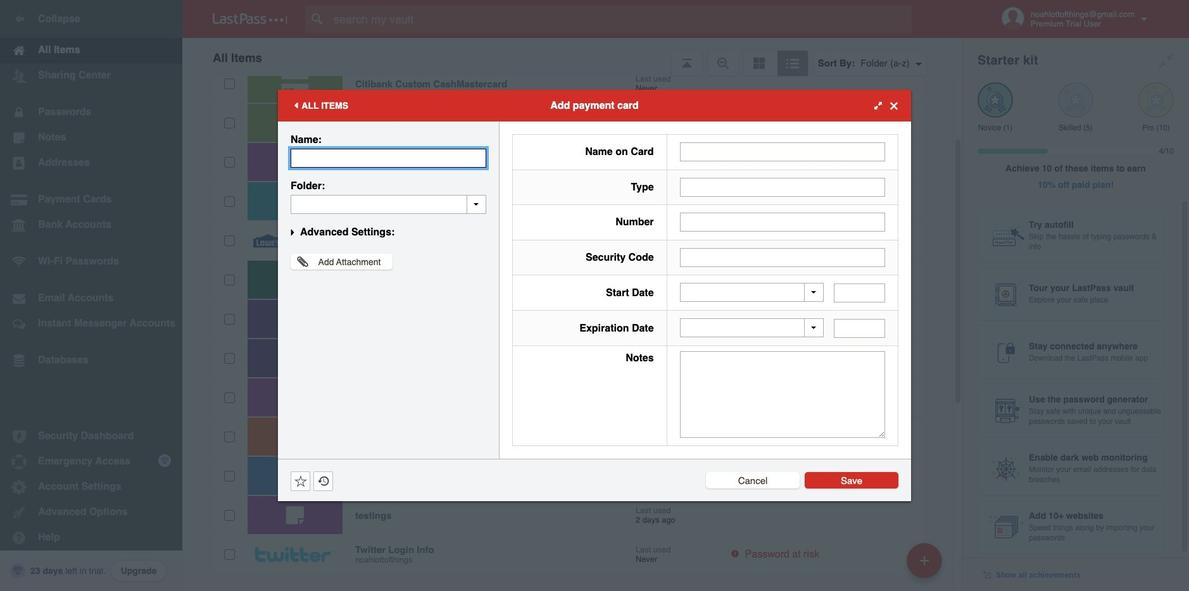 Task type: describe. For each thing, give the bounding box(es) containing it.
new item image
[[921, 557, 929, 565]]

search my vault text field
[[305, 5, 937, 33]]

vault options navigation
[[182, 38, 963, 76]]



Task type: locate. For each thing, give the bounding box(es) containing it.
Search search field
[[305, 5, 937, 33]]

lastpass image
[[213, 13, 288, 25]]

new item navigation
[[903, 540, 950, 592]]

None text field
[[680, 143, 886, 162], [291, 195, 487, 214], [834, 284, 886, 303], [680, 143, 886, 162], [291, 195, 487, 214], [834, 284, 886, 303]]

dialog
[[278, 90, 912, 502]]

main navigation navigation
[[0, 0, 182, 592]]

None text field
[[291, 149, 487, 168], [680, 178, 886, 197], [680, 213, 886, 232], [680, 248, 886, 267], [834, 319, 886, 338], [680, 352, 886, 438], [291, 149, 487, 168], [680, 178, 886, 197], [680, 213, 886, 232], [680, 248, 886, 267], [834, 319, 886, 338], [680, 352, 886, 438]]



